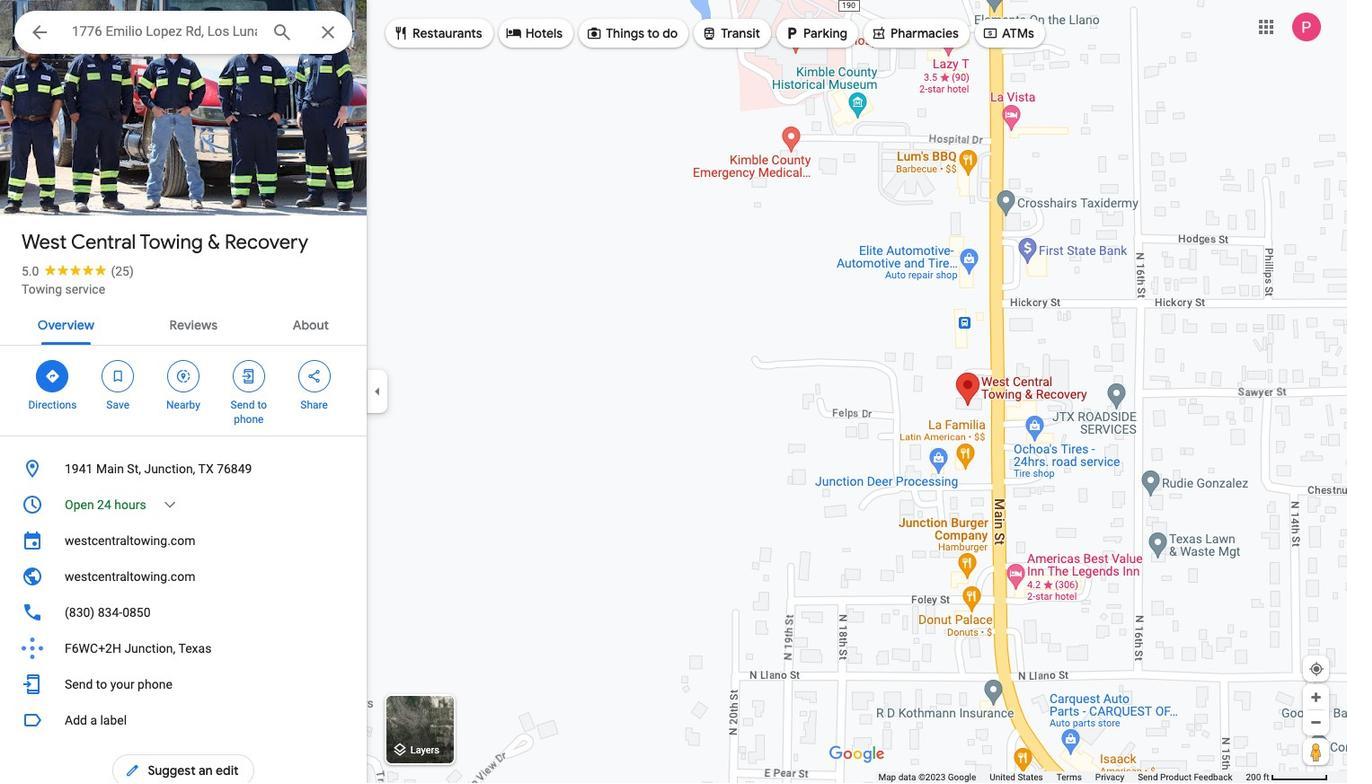 Task type: describe. For each thing, give the bounding box(es) containing it.
none field inside 1776 emilio lopez rd, los lunas, nm 87031 field
[[72, 21, 257, 42]]

(830)
[[65, 606, 95, 620]]

24
[[97, 498, 111, 512]]

parking
[[804, 25, 848, 41]]

200 ft button
[[1247, 773, 1329, 783]]

privacy
[[1096, 773, 1125, 783]]

suggest
[[148, 763, 196, 780]]


[[306, 367, 322, 387]]

hours image
[[22, 494, 43, 516]]

zoom in image
[[1310, 691, 1323, 705]]

76849
[[217, 462, 252, 477]]

send for send to your phone
[[65, 678, 93, 692]]

open 24 hours
[[65, 498, 146, 512]]

states
[[1018, 773, 1044, 783]]

layers
[[411, 746, 440, 757]]

6 photos
[[46, 178, 102, 195]]

things
[[606, 25, 645, 41]]

towing service button
[[22, 281, 105, 298]]


[[506, 23, 522, 43]]

reviews
[[170, 317, 218, 334]]

westcentraltowing.com for second westcentraltowing.com link from the top
[[65, 570, 195, 584]]

hotels
[[526, 25, 563, 41]]

st,
[[127, 462, 141, 477]]

zoom out image
[[1310, 717, 1323, 730]]

show street view coverage image
[[1304, 739, 1330, 766]]

footer inside google maps element
[[879, 772, 1247, 784]]

service
[[65, 282, 105, 297]]

 restaurants
[[393, 23, 483, 43]]

photos
[[57, 178, 102, 195]]

to inside  things to do
[[648, 25, 660, 41]]

 hotels
[[506, 23, 563, 43]]

25 reviews element
[[111, 264, 134, 279]]

1 westcentraltowing.com link from the top
[[0, 523, 367, 559]]

f6wc+2h junction, texas
[[65, 642, 212, 656]]

west central towing & recovery main content
[[0, 0, 375, 784]]

1776 Emilio Lopez Rd, Los Lunas, NM 87031 field
[[14, 11, 352, 54]]

send to phone
[[231, 399, 267, 426]]

map data ©2023 google
[[879, 773, 977, 783]]

1 vertical spatial junction,
[[124, 642, 176, 656]]

send product feedback button
[[1138, 772, 1233, 784]]

reviews button
[[155, 302, 232, 345]]

200 ft
[[1247, 773, 1270, 783]]

tx
[[198, 462, 214, 477]]


[[871, 23, 887, 43]]

send to your phone button
[[0, 667, 367, 703]]

about
[[293, 317, 329, 334]]

 atms
[[983, 23, 1035, 43]]

send to your phone
[[65, 678, 172, 692]]

texas
[[178, 642, 212, 656]]

send for send product feedback
[[1138, 773, 1158, 783]]

a
[[90, 714, 97, 728]]

hours
[[114, 498, 146, 512]]

&
[[208, 230, 220, 255]]


[[983, 23, 999, 43]]

west central towing & recovery
[[22, 230, 309, 255]]

 pharmacies
[[871, 23, 959, 43]]

add
[[65, 714, 87, 728]]

privacy button
[[1096, 772, 1125, 784]]

open
[[65, 498, 94, 512]]

do
[[663, 25, 678, 41]]

recovery
[[225, 230, 309, 255]]

5.0 stars image
[[39, 264, 111, 276]]

 things to do
[[586, 23, 678, 43]]

product
[[1161, 773, 1192, 783]]

1941 main st, junction, tx 76849
[[65, 462, 252, 477]]

0 vertical spatial towing
[[140, 230, 203, 255]]

 transit
[[702, 23, 761, 43]]

label
[[100, 714, 127, 728]]

central
[[71, 230, 136, 255]]

2 westcentraltowing.com link from the top
[[0, 559, 367, 595]]

restaurants
[[413, 25, 483, 41]]



Task type: locate. For each thing, give the bounding box(es) containing it.
send product feedback
[[1138, 773, 1233, 783]]

f6wc+2h
[[65, 642, 121, 656]]

2 vertical spatial send
[[1138, 773, 1158, 783]]

share
[[301, 399, 328, 412]]


[[110, 367, 126, 387]]

westcentraltowing.com
[[65, 534, 195, 548], [65, 570, 195, 584]]

send left product at the bottom right of page
[[1138, 773, 1158, 783]]

to left do
[[648, 25, 660, 41]]

add a label button
[[0, 703, 367, 739]]

westcentraltowing.com link
[[0, 523, 367, 559], [0, 559, 367, 595]]

westcentraltowing.com for 2nd westcentraltowing.com link from the bottom
[[65, 534, 195, 548]]

terms button
[[1057, 772, 1082, 784]]

actions for west central towing & recovery region
[[0, 346, 367, 436]]

1941
[[65, 462, 93, 477]]

0 horizontal spatial phone
[[138, 678, 172, 692]]

send down 
[[231, 399, 255, 412]]

data
[[899, 773, 917, 783]]

(830) 834-0850
[[65, 606, 151, 620]]

send inside information for west central towing & recovery region
[[65, 678, 93, 692]]

1 vertical spatial towing
[[22, 282, 62, 297]]


[[702, 23, 718, 43]]

0 vertical spatial phone
[[234, 414, 264, 426]]

tab list
[[0, 302, 367, 345]]


[[44, 367, 61, 387]]

atms
[[1002, 25, 1035, 41]]

to for send to phone
[[257, 399, 267, 412]]

westcentraltowing.com up 0850
[[65, 570, 195, 584]]

map
[[879, 773, 897, 783]]

0850
[[122, 606, 151, 620]]

add a label
[[65, 714, 127, 728]]

junction, right the st,
[[144, 462, 195, 477]]

0 vertical spatial westcentraltowing.com
[[65, 534, 195, 548]]

ft
[[1264, 773, 1270, 783]]

send for send to phone
[[231, 399, 255, 412]]

0 horizontal spatial send
[[65, 678, 93, 692]]

to inside button
[[96, 678, 107, 692]]

google account: payton hansen  
(payton.hansen@adept.ai) image
[[1293, 12, 1322, 41]]

show your location image
[[1309, 662, 1325, 678]]

1 vertical spatial phone
[[138, 678, 172, 692]]

phone inside send to phone
[[234, 414, 264, 426]]


[[241, 367, 257, 387]]

westcentraltowing.com down hours
[[65, 534, 195, 548]]

0 vertical spatial junction,
[[144, 462, 195, 477]]

2 vertical spatial to
[[96, 678, 107, 692]]

0 vertical spatial to
[[648, 25, 660, 41]]

1 horizontal spatial send
[[231, 399, 255, 412]]

0 horizontal spatial to
[[96, 678, 107, 692]]

pharmacies
[[891, 25, 959, 41]]

phone inside button
[[138, 678, 172, 692]]

None field
[[72, 21, 257, 42]]

1 horizontal spatial phone
[[234, 414, 264, 426]]

open 24 hours button
[[0, 487, 367, 523]]

transit
[[721, 25, 761, 41]]

1 westcentraltowing.com from the top
[[65, 534, 195, 548]]

0 vertical spatial send
[[231, 399, 255, 412]]

©2023
[[919, 773, 946, 783]]

your
[[110, 678, 135, 692]]

to for send to your phone
[[96, 678, 107, 692]]

west
[[22, 230, 67, 255]]

information for west central towing & recovery region
[[0, 451, 367, 703]]

collapse side panel image
[[368, 382, 388, 402]]


[[586, 23, 603, 43]]


[[29, 20, 50, 45]]

tab list inside west central towing & recovery main content
[[0, 302, 367, 345]]

f6wc+2h junction, texas button
[[0, 631, 367, 667]]


[[175, 367, 191, 387]]

6
[[46, 178, 54, 195]]


[[393, 23, 409, 43]]

overview
[[38, 317, 94, 334]]

tab list containing overview
[[0, 302, 367, 345]]

 search field
[[14, 11, 352, 58]]

1 vertical spatial westcentraltowing.com
[[65, 570, 195, 584]]

 parking
[[784, 23, 848, 43]]

united states
[[990, 773, 1044, 783]]

towing service
[[22, 282, 105, 297]]

an
[[199, 763, 213, 780]]

1 vertical spatial to
[[257, 399, 267, 412]]

feedback
[[1194, 773, 1233, 783]]

send
[[231, 399, 255, 412], [65, 678, 93, 692], [1138, 773, 1158, 783]]

to
[[648, 25, 660, 41], [257, 399, 267, 412], [96, 678, 107, 692]]

main
[[96, 462, 124, 477]]

towing
[[140, 230, 203, 255], [22, 282, 62, 297]]

send up the add on the left bottom
[[65, 678, 93, 692]]

to left your
[[96, 678, 107, 692]]

united states button
[[990, 772, 1044, 784]]

1941 main st, junction, tx 76849 button
[[0, 451, 367, 487]]

show open hours for the week image
[[162, 497, 178, 513]]

overview button
[[23, 302, 109, 345]]

200
[[1247, 773, 1262, 783]]

2 westcentraltowing.com from the top
[[65, 570, 195, 584]]

1 vertical spatial send
[[65, 678, 93, 692]]

to inside send to phone
[[257, 399, 267, 412]]

photo of west central towing & recovery image
[[0, 0, 375, 216]]

6 photos button
[[13, 171, 109, 202]]


[[124, 762, 141, 781]]

phone
[[234, 414, 264, 426], [138, 678, 172, 692]]

nearby
[[166, 399, 200, 412]]

towing inside button
[[22, 282, 62, 297]]

1 horizontal spatial towing
[[140, 230, 203, 255]]

2 horizontal spatial to
[[648, 25, 660, 41]]

1 horizontal spatial to
[[257, 399, 267, 412]]

to left share
[[257, 399, 267, 412]]

directions
[[28, 399, 77, 412]]

footer
[[879, 772, 1247, 784]]

united
[[990, 773, 1016, 783]]

junction,
[[144, 462, 195, 477], [124, 642, 176, 656]]

westcentraltowing.com link up 0850
[[0, 559, 367, 595]]

towing down 5.0
[[22, 282, 62, 297]]

 button
[[14, 11, 65, 58]]

terms
[[1057, 773, 1082, 783]]

834-
[[98, 606, 122, 620]]

0 horizontal spatial towing
[[22, 282, 62, 297]]

towing left & at the top left of the page
[[140, 230, 203, 255]]

junction, down 0850
[[124, 642, 176, 656]]

google maps element
[[0, 0, 1348, 784]]

5.0
[[22, 264, 39, 279]]

westcentraltowing.com link down show open hours for the week image
[[0, 523, 367, 559]]

footer containing map data ©2023 google
[[879, 772, 1247, 784]]

(830) 834-0850 button
[[0, 595, 367, 631]]

2 horizontal spatial send
[[1138, 773, 1158, 783]]

phone right your
[[138, 678, 172, 692]]


[[784, 23, 800, 43]]

google
[[948, 773, 977, 783]]

(25)
[[111, 264, 134, 279]]

phone down 
[[234, 414, 264, 426]]

save
[[106, 399, 129, 412]]

send inside send to phone
[[231, 399, 255, 412]]

about button
[[278, 302, 344, 345]]



Task type: vqa. For each thing, say whether or not it's contained in the screenshot.


